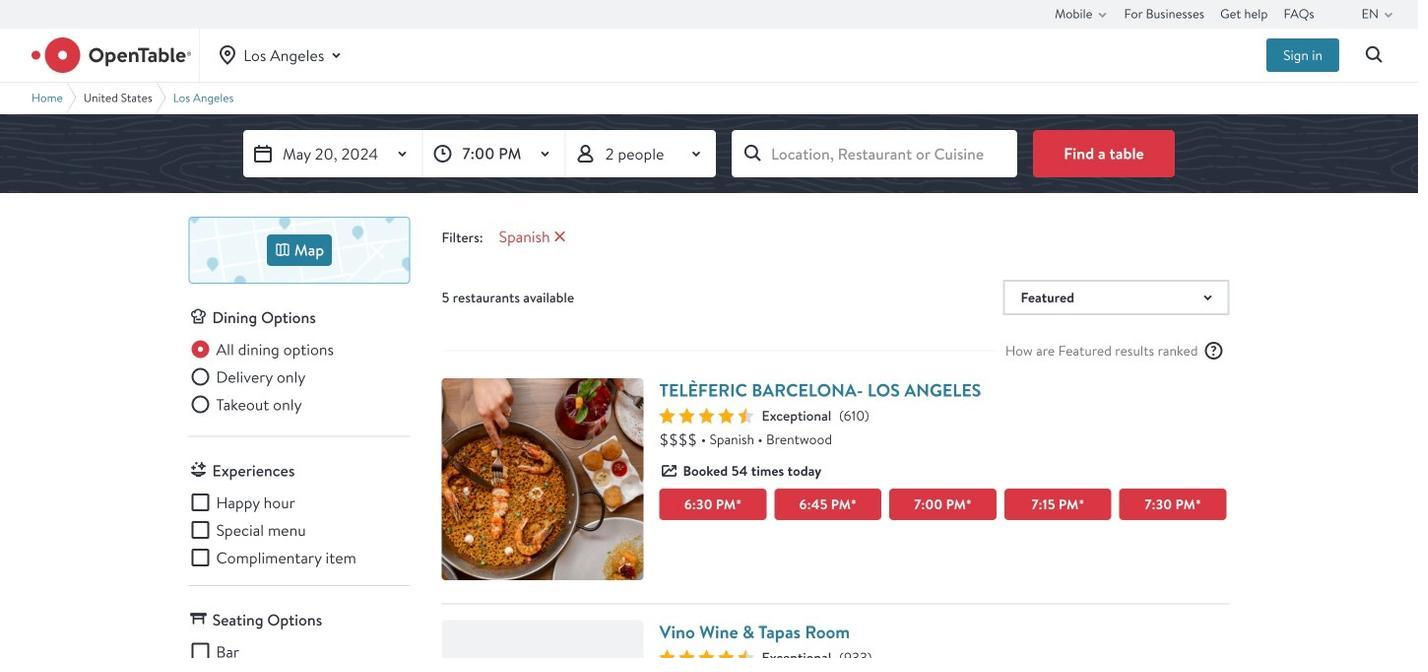 Task type: describe. For each thing, give the bounding box(es) containing it.
a photo of telèferic barcelona- los angeles restaurant image
[[442, 378, 644, 580]]

1 4.6 stars image from the top
[[660, 408, 754, 424]]

Please input a Location, Restaurant or Cuisine field
[[732, 130, 1018, 177]]

1 group from the top
[[189, 337, 410, 420]]

2 4.6 stars image from the top
[[660, 650, 754, 658]]

2 group from the top
[[189, 491, 410, 569]]



Task type: vqa. For each thing, say whether or not it's contained in the screenshot.
'In' to the left
no



Task type: locate. For each thing, give the bounding box(es) containing it.
0 vertical spatial 4.6 stars image
[[660, 408, 754, 424]]

opentable logo image
[[32, 37, 191, 73]]

None radio
[[189, 337, 334, 361], [189, 365, 306, 389], [189, 393, 302, 416], [189, 337, 334, 361], [189, 365, 306, 389], [189, 393, 302, 416]]

0 vertical spatial group
[[189, 337, 410, 420]]

None field
[[732, 130, 1018, 177]]

4.6 stars image
[[660, 408, 754, 424], [660, 650, 754, 658]]

group
[[189, 337, 410, 420], [189, 491, 410, 569]]

1 vertical spatial group
[[189, 491, 410, 569]]

1 vertical spatial 4.6 stars image
[[660, 650, 754, 658]]



